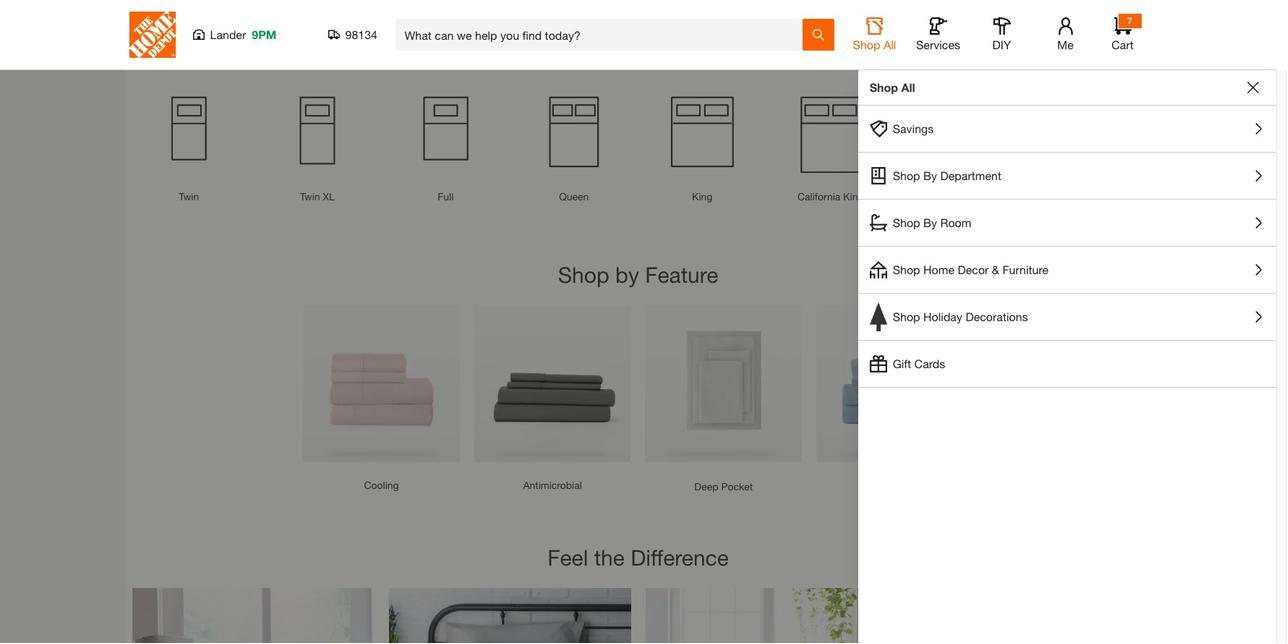 Task type: locate. For each thing, give the bounding box(es) containing it.
split down shop by department
[[938, 190, 958, 203]]

deep pocket image
[[646, 305, 802, 464]]

shop by room button
[[859, 200, 1277, 246]]

shop for feature
[[558, 262, 610, 287]]

holiday
[[924, 310, 963, 323]]

split
[[938, 190, 958, 203], [1043, 190, 1064, 203]]

0 horizontal spatial split
[[938, 190, 958, 203]]

0 vertical spatial shop all
[[853, 38, 897, 51]]

split california king
[[1043, 190, 1133, 203]]

1 by from the top
[[924, 169, 938, 182]]

furniture
[[1003, 263, 1049, 276]]

california
[[798, 190, 841, 203], [1066, 190, 1109, 203]]

1 twin from the left
[[179, 190, 199, 203]]

cards
[[915, 357, 946, 370]]

king image
[[646, 75, 760, 189]]

0 horizontal spatial all
[[884, 38, 897, 51]]

antimicrobial
[[523, 479, 582, 491]]

shop all
[[853, 38, 897, 51], [870, 80, 916, 94]]

diy
[[993, 38, 1012, 51]]

services button
[[916, 17, 962, 52]]

shop
[[574, 24, 626, 50], [853, 38, 881, 51], [870, 80, 899, 94], [893, 169, 921, 182], [893, 216, 921, 229], [558, 262, 610, 287], [893, 263, 921, 276], [893, 310, 921, 323]]

0 horizontal spatial twin
[[179, 190, 199, 203]]

1 vertical spatial by
[[924, 216, 938, 229]]

california down california king image
[[798, 190, 841, 203]]

room
[[941, 216, 972, 229]]

me
[[1058, 38, 1074, 51]]

shop holiday decorations preview image
[[870, 302, 888, 331]]

4 king from the left
[[1112, 190, 1133, 203]]

cooling image
[[303, 305, 460, 462]]

cart
[[1112, 38, 1134, 51]]

split down savings button
[[1043, 190, 1064, 203]]

queen link
[[559, 190, 589, 203]]

by left size
[[632, 24, 656, 50]]

by inside button
[[924, 169, 938, 182]]

king link
[[692, 190, 713, 203]]

twin left xl
[[300, 190, 320, 203]]

savings button
[[859, 106, 1277, 152]]

0 horizontal spatial california
[[798, 190, 841, 203]]

2 by from the top
[[924, 216, 938, 229]]

1 california from the left
[[798, 190, 841, 203]]

twin xl image
[[260, 75, 374, 189]]

twin xl
[[300, 190, 335, 203]]

gift cards
[[893, 357, 946, 370]]

shop all up savings
[[870, 80, 916, 94]]

shop by department button
[[859, 153, 1277, 199]]

deep pocket link
[[695, 481, 753, 493]]

menu containing savings
[[859, 106, 1277, 388]]

all
[[884, 38, 897, 51], [902, 80, 916, 94]]

by for room
[[924, 216, 938, 229]]

0 vertical spatial all
[[884, 38, 897, 51]]

twin xl link
[[300, 190, 335, 203]]

the home depot logo image
[[129, 12, 175, 58]]

menu
[[859, 106, 1277, 388]]

california down split california king image
[[1066, 190, 1109, 203]]

shop all left the 'services'
[[853, 38, 897, 51]]

twin for the twin link
[[179, 190, 199, 203]]

split for split california king
[[1043, 190, 1064, 203]]

2 california from the left
[[1066, 190, 1109, 203]]

split king
[[938, 190, 981, 203]]

twin down 'twin' image
[[179, 190, 199, 203]]

shop for room
[[893, 216, 921, 229]]

1 vertical spatial all
[[902, 80, 916, 94]]

cooling
[[364, 479, 399, 491]]

shop inside button
[[893, 216, 921, 229]]

2 king from the left
[[844, 190, 864, 203]]

by left feature
[[616, 262, 640, 287]]

What can we help you find today? search field
[[405, 20, 802, 50]]

1 horizontal spatial california
[[1066, 190, 1109, 203]]

2 split from the left
[[1043, 190, 1064, 203]]

all up savings
[[902, 80, 916, 94]]

king
[[692, 190, 713, 203], [844, 190, 864, 203], [961, 190, 981, 203], [1112, 190, 1133, 203]]

twin
[[179, 190, 199, 203], [300, 190, 320, 203]]

by for feature
[[616, 262, 640, 287]]

1 vertical spatial by
[[616, 262, 640, 287]]

2 twin from the left
[[300, 190, 320, 203]]

feel the difference
[[548, 545, 729, 570]]

full link
[[438, 190, 454, 203]]

0 vertical spatial by
[[924, 169, 938, 182]]

shop home decor & furniture button
[[859, 247, 1277, 293]]

split for split king
[[938, 190, 958, 203]]

7
[[1128, 15, 1133, 26]]

by
[[632, 24, 656, 50], [616, 262, 640, 287]]

1 split from the left
[[938, 190, 958, 203]]

shop home decor & furniture
[[893, 263, 1049, 276]]

98134 button
[[328, 27, 378, 42]]

by inside button
[[924, 216, 938, 229]]

by
[[924, 169, 938, 182], [924, 216, 938, 229]]

organic image
[[817, 305, 974, 462]]

all left the 'services'
[[884, 38, 897, 51]]

by left the department
[[924, 169, 938, 182]]

98134
[[345, 27, 378, 41]]

full image
[[389, 75, 503, 189]]

shop holiday decorations
[[893, 310, 1029, 323]]

shop by feature
[[558, 262, 719, 287]]

full
[[438, 190, 454, 203]]

1 horizontal spatial twin
[[300, 190, 320, 203]]

1 horizontal spatial split
[[1043, 190, 1064, 203]]

cooling link
[[364, 479, 399, 491]]

decorations
[[966, 310, 1029, 323]]

by left room
[[924, 216, 938, 229]]

1 king from the left
[[692, 190, 713, 203]]

feedback link image
[[1268, 245, 1288, 323]]

0 vertical spatial by
[[632, 24, 656, 50]]

services
[[917, 38, 961, 51]]

cart 7
[[1112, 15, 1134, 51]]

queen image
[[517, 75, 631, 189]]



Task type: vqa. For each thing, say whether or not it's contained in the screenshot.
Stretchy Image corresponding to Modern Naturals Coffee Cart
no



Task type: describe. For each thing, give the bounding box(es) containing it.
shop all button
[[852, 17, 898, 52]]

diy button
[[979, 17, 1026, 52]]

silky & smooth image
[[132, 588, 374, 643]]

california king
[[798, 190, 864, 203]]

twin image
[[132, 75, 246, 189]]

the
[[594, 545, 625, 570]]

split california king image
[[1031, 75, 1145, 189]]

twin link
[[179, 190, 199, 203]]

shop for decorations
[[893, 310, 921, 323]]

&
[[993, 263, 1000, 276]]

1 vertical spatial shop all
[[870, 80, 916, 94]]

shop for department
[[893, 169, 921, 182]]

savings
[[893, 122, 934, 135]]

soft & cozy image
[[646, 588, 888, 643]]

pocket
[[722, 481, 753, 493]]

queen
[[559, 190, 589, 203]]

drawer close image
[[1248, 82, 1260, 93]]

deep
[[695, 481, 719, 493]]

california king link
[[798, 190, 864, 203]]

1 horizontal spatial all
[[902, 80, 916, 94]]

me button
[[1043, 17, 1089, 52]]

gift cards link
[[859, 341, 1277, 387]]

by for size
[[632, 24, 656, 50]]

difference
[[631, 545, 729, 570]]

california king image
[[774, 75, 888, 189]]

split king link
[[938, 190, 981, 203]]

all inside button
[[884, 38, 897, 51]]

twin for twin xl
[[300, 190, 320, 203]]

3 king from the left
[[961, 190, 981, 203]]

shop for size
[[574, 24, 626, 50]]

feature
[[646, 262, 719, 287]]

gift
[[893, 357, 912, 370]]

antimicrobial link
[[523, 479, 582, 491]]

lander 9pm
[[210, 27, 277, 41]]

decor
[[958, 263, 989, 276]]

size
[[662, 24, 703, 50]]

lander
[[210, 27, 246, 41]]

shop holiday decorations button
[[859, 294, 1277, 340]]

deep pocket
[[695, 481, 753, 493]]

cool & crisp image
[[389, 588, 631, 643]]

feel
[[548, 545, 588, 570]]

shop by size
[[574, 24, 703, 50]]

split california king link
[[1043, 190, 1133, 203]]

shop for decor
[[893, 263, 921, 276]]

split king image
[[903, 75, 1017, 189]]

department
[[941, 169, 1002, 182]]

antimicrobial image
[[474, 305, 631, 462]]

shop by department
[[893, 169, 1002, 182]]

9pm
[[252, 27, 277, 41]]

shop by room
[[893, 216, 972, 229]]

home
[[924, 263, 955, 276]]

by for department
[[924, 169, 938, 182]]

shop all inside shop all button
[[853, 38, 897, 51]]

xl
[[323, 190, 335, 203]]



